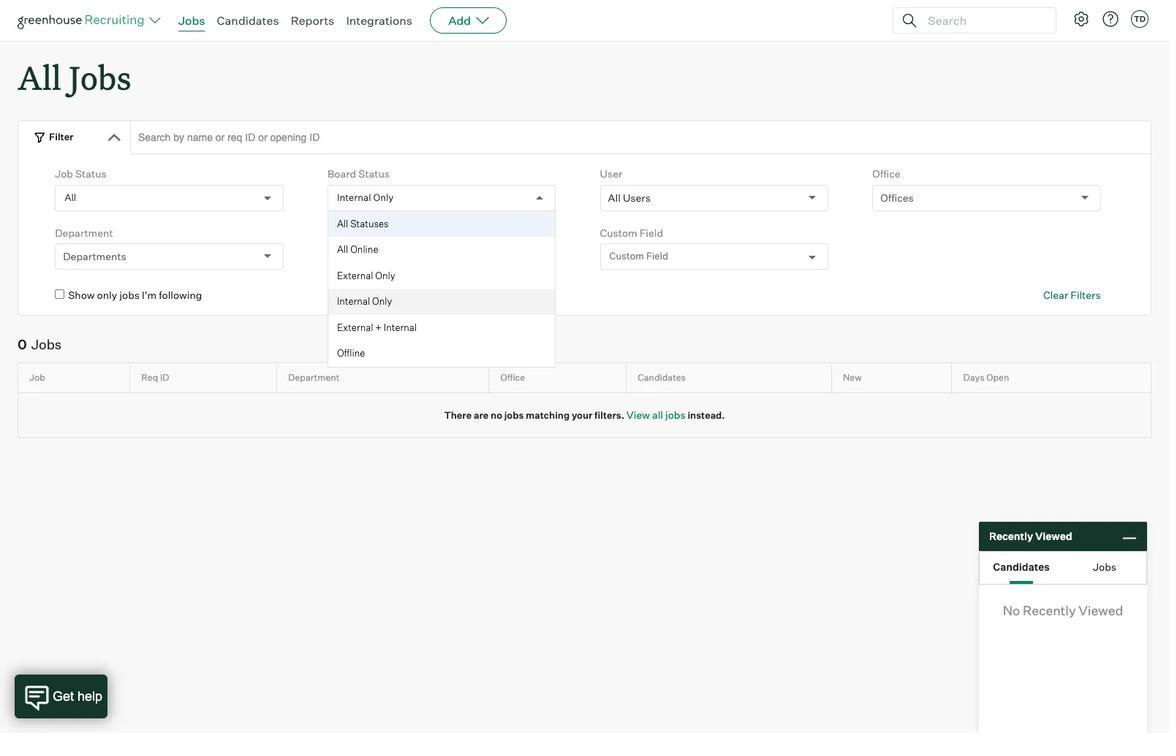 Task type: vqa. For each thing, say whether or not it's contained in the screenshot.
Job Status
yes



Task type: locate. For each thing, give the bounding box(es) containing it.
2 only from the left
[[369, 289, 390, 301]]

configure image
[[1073, 10, 1090, 28]]

only
[[373, 192, 394, 203], [375, 270, 395, 281], [372, 296, 392, 307]]

0 horizontal spatial job
[[29, 372, 45, 383]]

job for job status
[[55, 168, 73, 180]]

external down all online
[[337, 270, 373, 281]]

1 vertical spatial job
[[29, 372, 45, 383]]

new
[[843, 372, 862, 383]]

0 vertical spatial internal
[[337, 192, 371, 203]]

custom
[[600, 226, 637, 239], [609, 250, 644, 262]]

0 horizontal spatial only
[[97, 289, 117, 301]]

1 only from the left
[[97, 289, 117, 301]]

external
[[337, 270, 373, 281], [337, 321, 373, 333]]

show for show only jobs i'm following
[[68, 289, 95, 301]]

show only jobs i'm following
[[68, 289, 202, 301]]

no
[[1003, 602, 1020, 619]]

template
[[392, 289, 435, 301]]

there
[[444, 409, 472, 421]]

internal down external only at the left
[[337, 296, 370, 307]]

viewed
[[1035, 530, 1072, 543], [1079, 602, 1123, 619]]

department up departments
[[55, 226, 113, 239]]

1 vertical spatial internal only
[[337, 296, 392, 307]]

internal only down board status
[[337, 192, 394, 203]]

internal
[[337, 192, 371, 203], [337, 296, 370, 307], [384, 321, 417, 333]]

0 horizontal spatial show
[[68, 289, 95, 301]]

1 horizontal spatial show
[[341, 289, 367, 301]]

0 vertical spatial job
[[55, 168, 73, 180]]

tab list
[[980, 552, 1146, 584]]

internal right +
[[384, 321, 417, 333]]

0 vertical spatial external
[[337, 270, 373, 281]]

0 vertical spatial custom
[[600, 226, 637, 239]]

0 horizontal spatial candidates
[[217, 13, 279, 28]]

show right show only template jobs option
[[341, 289, 367, 301]]

filters
[[1070, 289, 1101, 301]]

job down filter
[[55, 168, 73, 180]]

only down external only at the left
[[369, 289, 390, 301]]

office
[[872, 168, 900, 180], [500, 372, 525, 383]]

0 vertical spatial office
[[872, 168, 900, 180]]

only up show only template jobs
[[375, 270, 395, 281]]

only down departments
[[97, 289, 117, 301]]

all left statuses
[[337, 218, 348, 229]]

integrations link
[[346, 13, 412, 28]]

role
[[327, 226, 349, 239]]

office up no
[[500, 372, 525, 383]]

req
[[141, 372, 158, 383]]

status
[[75, 168, 107, 180], [358, 168, 390, 180]]

0 vertical spatial department
[[55, 226, 113, 239]]

job status
[[55, 168, 107, 180]]

2 show from the left
[[341, 289, 367, 301]]

job
[[55, 168, 73, 180], [29, 372, 45, 383]]

all down role on the top of page
[[337, 244, 348, 255]]

1 show from the left
[[68, 289, 95, 301]]

1 horizontal spatial only
[[369, 289, 390, 301]]

jobs inside there are no jobs matching your filters. view all jobs instead.
[[504, 409, 524, 421]]

all down job status
[[64, 192, 76, 203]]

statuses
[[350, 218, 389, 229]]

internal only down external only at the left
[[337, 296, 392, 307]]

1 horizontal spatial job
[[55, 168, 73, 180]]

days
[[963, 372, 984, 383]]

tab list containing candidates
[[980, 552, 1146, 584]]

show right 'show only jobs i'm following' checkbox
[[68, 289, 95, 301]]

show
[[68, 289, 95, 301], [341, 289, 367, 301]]

integrations
[[346, 13, 412, 28]]

1 horizontal spatial department
[[288, 372, 339, 383]]

all
[[652, 408, 663, 421]]

all left users
[[608, 191, 621, 204]]

1 horizontal spatial status
[[358, 168, 390, 180]]

there are no jobs matching your filters. view all jobs instead.
[[444, 408, 725, 421]]

matching
[[526, 409, 570, 421]]

board
[[327, 168, 356, 180]]

greenhouse recruiting image
[[18, 12, 149, 29]]

job down 0 jobs
[[29, 372, 45, 383]]

candidates right jobs link
[[217, 13, 279, 28]]

Search by name or req ID or opening ID text field
[[130, 121, 1151, 154]]

all for all users
[[608, 191, 621, 204]]

department down offline
[[288, 372, 339, 383]]

status for job status
[[75, 168, 107, 180]]

i'm
[[142, 289, 157, 301]]

all up filter
[[18, 56, 61, 99]]

1 horizontal spatial office
[[872, 168, 900, 180]]

1 vertical spatial external
[[337, 321, 373, 333]]

jobs
[[178, 13, 205, 28], [69, 56, 131, 99], [31, 336, 62, 352], [1093, 560, 1116, 573]]

0
[[18, 336, 27, 352]]

custom field
[[600, 226, 663, 239], [609, 250, 668, 262]]

1 horizontal spatial viewed
[[1079, 602, 1123, 619]]

only up +
[[372, 296, 392, 307]]

board status
[[327, 168, 390, 180]]

custom field down all users option
[[600, 226, 663, 239]]

are
[[474, 409, 489, 421]]

recently
[[989, 530, 1033, 543], [1023, 602, 1076, 619]]

1 vertical spatial candidates
[[638, 372, 686, 383]]

0 vertical spatial candidates
[[217, 13, 279, 28]]

td
[[1134, 14, 1146, 24]]

your
[[572, 409, 592, 421]]

Show only jobs I'm following checkbox
[[55, 290, 64, 299]]

offline
[[337, 347, 365, 359]]

jobs
[[119, 289, 140, 301], [437, 289, 457, 301], [665, 408, 686, 421], [504, 409, 524, 421]]

2 external from the top
[[337, 321, 373, 333]]

req id
[[141, 372, 169, 383]]

0 vertical spatial custom field
[[600, 226, 663, 239]]

internal only
[[337, 192, 394, 203], [337, 296, 392, 307]]

external left +
[[337, 321, 373, 333]]

internal down board status
[[337, 192, 371, 203]]

only up statuses
[[373, 192, 394, 203]]

Search text field
[[924, 10, 1043, 31]]

add button
[[430, 7, 507, 34]]

all
[[18, 56, 61, 99], [608, 191, 621, 204], [64, 192, 76, 203], [337, 218, 348, 229], [337, 244, 348, 255]]

1 vertical spatial office
[[500, 372, 525, 383]]

office up offices
[[872, 168, 900, 180]]

2 status from the left
[[358, 168, 390, 180]]

1 external from the top
[[337, 270, 373, 281]]

field
[[640, 226, 663, 239], [646, 250, 668, 262]]

candidates
[[217, 13, 279, 28], [638, 372, 686, 383], [993, 560, 1050, 573]]

department
[[55, 226, 113, 239], [288, 372, 339, 383]]

1 status from the left
[[75, 168, 107, 180]]

2 vertical spatial candidates
[[993, 560, 1050, 573]]

clear filters link
[[1043, 288, 1101, 302]]

candidates up all
[[638, 372, 686, 383]]

only
[[97, 289, 117, 301], [369, 289, 390, 301]]

2 vertical spatial only
[[372, 296, 392, 307]]

online
[[350, 244, 378, 255]]

0 horizontal spatial department
[[55, 226, 113, 239]]

custom field down users
[[609, 250, 668, 262]]

0 vertical spatial viewed
[[1035, 530, 1072, 543]]

jobs right no
[[504, 409, 524, 421]]

candidates down recently viewed
[[993, 560, 1050, 573]]

0 vertical spatial internal only
[[337, 192, 394, 203]]

jobs right template
[[437, 289, 457, 301]]

0 horizontal spatial status
[[75, 168, 107, 180]]



Task type: describe. For each thing, give the bounding box(es) containing it.
filters.
[[594, 409, 624, 421]]

view
[[626, 408, 650, 421]]

1 vertical spatial department
[[288, 372, 339, 383]]

jobs left i'm
[[119, 289, 140, 301]]

+
[[375, 321, 382, 333]]

view all jobs link
[[626, 408, 686, 421]]

no recently viewed
[[1003, 602, 1123, 619]]

1 internal only from the top
[[337, 192, 394, 203]]

1 vertical spatial custom field
[[609, 250, 668, 262]]

1 vertical spatial viewed
[[1079, 602, 1123, 619]]

all users
[[608, 191, 651, 204]]

all for all statuses
[[337, 218, 348, 229]]

candidates link
[[217, 13, 279, 28]]

only for template
[[369, 289, 390, 301]]

td button
[[1128, 7, 1151, 31]]

2 horizontal spatial candidates
[[993, 560, 1050, 573]]

0 horizontal spatial viewed
[[1035, 530, 1072, 543]]

1 vertical spatial internal
[[337, 296, 370, 307]]

1 vertical spatial field
[[646, 250, 668, 262]]

no
[[491, 409, 502, 421]]

recently viewed
[[989, 530, 1072, 543]]

all users option
[[608, 191, 651, 204]]

Show only template jobs checkbox
[[327, 290, 337, 299]]

jobs link
[[178, 13, 205, 28]]

0 horizontal spatial office
[[500, 372, 525, 383]]

reports link
[[291, 13, 334, 28]]

td button
[[1131, 10, 1149, 28]]

1 vertical spatial custom
[[609, 250, 644, 262]]

filter
[[49, 131, 74, 143]]

jobs right all
[[665, 408, 686, 421]]

external for external + internal
[[337, 321, 373, 333]]

reports
[[291, 13, 334, 28]]

external + internal
[[337, 321, 417, 333]]

all statuses
[[337, 218, 389, 229]]

job for job
[[29, 372, 45, 383]]

show only template jobs
[[341, 289, 457, 301]]

following
[[159, 289, 202, 301]]

status for board status
[[358, 168, 390, 180]]

external for external only
[[337, 270, 373, 281]]

add
[[448, 13, 471, 28]]

jobs up the no recently viewed
[[1093, 560, 1116, 573]]

1 vertical spatial recently
[[1023, 602, 1076, 619]]

2 internal only from the top
[[337, 296, 392, 307]]

days open
[[963, 372, 1009, 383]]

1 horizontal spatial candidates
[[638, 372, 686, 383]]

all for all
[[64, 192, 76, 203]]

0 vertical spatial only
[[373, 192, 394, 203]]

users
[[623, 191, 651, 204]]

1 vertical spatial only
[[375, 270, 395, 281]]

open
[[986, 372, 1009, 383]]

departments
[[63, 250, 126, 263]]

all for all online
[[337, 244, 348, 255]]

jobs right 0
[[31, 336, 62, 352]]

id
[[160, 372, 169, 383]]

jobs down greenhouse recruiting 'image'
[[69, 56, 131, 99]]

jobs left candidates "link"
[[178, 13, 205, 28]]

instead.
[[688, 409, 725, 421]]

clear filters
[[1043, 289, 1101, 301]]

only for jobs
[[97, 289, 117, 301]]

0 jobs
[[18, 336, 62, 352]]

external only
[[337, 270, 395, 281]]

all online
[[337, 244, 378, 255]]

0 vertical spatial field
[[640, 226, 663, 239]]

0 vertical spatial recently
[[989, 530, 1033, 543]]

offices
[[880, 191, 914, 204]]

user
[[600, 168, 622, 180]]

show for show only template jobs
[[341, 289, 367, 301]]

2 vertical spatial internal
[[384, 321, 417, 333]]

clear
[[1043, 289, 1068, 301]]

all for all jobs
[[18, 56, 61, 99]]

all jobs
[[18, 56, 131, 99]]



